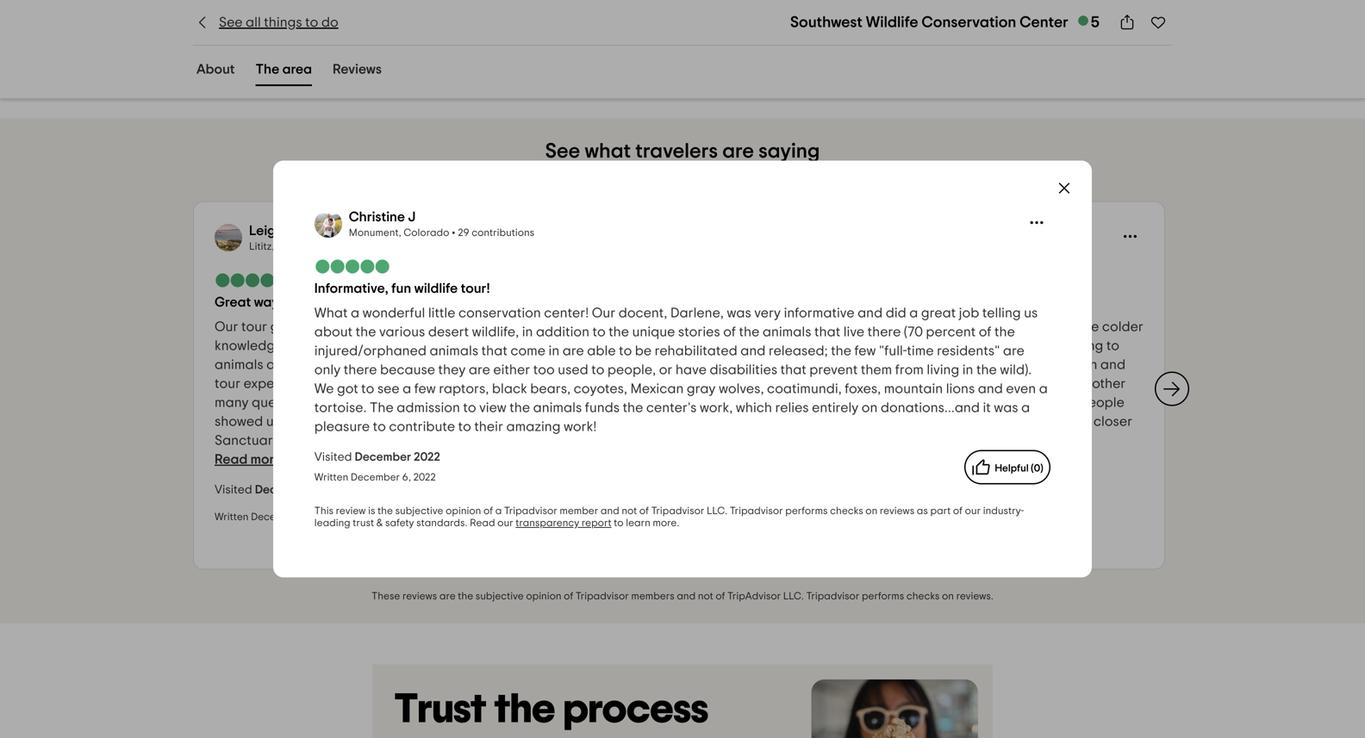 Task type: describe. For each thing, give the bounding box(es) containing it.
wait
[[928, 377, 954, 391]]

1 vertical spatial performs
[[862, 592, 904, 602]]

written december 6, 2022 inside dialog
[[314, 473, 436, 483]]

1 horizontal spatial not
[[698, 592, 713, 602]]

tour inside what an amazing tour! even with the colder temps and some animals not wanting to come out and play it was a lot of fun and we can't wait to go back and try another tour like the full moon tour. great people and amazing volunteers. if we lived closer we would volunteer here also.
[[872, 396, 898, 410]]

member
[[560, 506, 598, 517]]

contribute inside dialog
[[389, 420, 455, 434]]

involvement
[[250, 472, 325, 486]]

1 vertical spatial donations...and
[[688, 624, 787, 637]]

do
[[321, 16, 338, 29]]

mexican inside our tour guide, robyn, was so knowledgeable and passionate about the animals at the sanctuary. she made the tour experience awesome. she answered many questions from our group and showed us so many cool animals. this sanctuary is involved in the real on the ground rescue efforts for many species. their involvement in the preservation of the mexican grey wolf is very impressive. this is clearly an organization invested in nature and conceived out of pure love for animals.  the animals are all well cared for and love their snacks! we really enjoyed the brown bear licking peanut butter off the fence and the coatimundi eating grapes.   we highly recommend this experience!
[[215, 491, 268, 505]]

another
[[1076, 377, 1126, 391]]

0 horizontal spatial coyotes,
[[574, 382, 627, 396]]

1 horizontal spatial come
[[739, 434, 774, 448]]

center
[[1020, 15, 1068, 30]]

read more button
[[215, 451, 303, 468]]

grey
[[271, 491, 301, 505]]

more.
[[653, 518, 679, 529]]

prevent inside dialog
[[810, 363, 858, 377]]

view inside dialog
[[479, 401, 507, 415]]

see all things to do
[[219, 16, 338, 29]]

1 horizontal spatial wildlife
[[643, 296, 687, 310]]

report
[[582, 518, 612, 529]]

1 horizontal spatial various
[[608, 377, 654, 391]]

1 vertical spatial foxes,
[[701, 567, 737, 581]]

subjective for is
[[395, 506, 443, 517]]

us inside our tour guide, robyn, was so knowledgeable and passionate about the animals at the sanctuary. she made the tour experience awesome. she answered many questions from our group and showed us so many cool animals. this sanctuary is involved in the real on the ground rescue efforts for many species. their involvement in the preservation of the mexican grey wolf is very impressive. this is clearly an organization invested in nature and conceived out of pure love for animals.  the animals are all well cared for and love their snacks! we really enjoyed the brown bear licking peanut butter off the fence and the coatimundi eating grapes.   we highly recommend this experience!
[[266, 415, 280, 429]]

1 horizontal spatial have
[[676, 363, 707, 377]]

1 horizontal spatial desert
[[657, 377, 698, 391]]

"full- inside dialog
[[879, 344, 907, 358]]

us inside dialog
[[1024, 306, 1038, 320]]

few down great fun for all!
[[855, 344, 876, 358]]

from inside our tour guide, robyn, was so knowledgeable and passionate about the animals at the sanctuary. she made the tour experience awesome. she answered many questions from our group and showed us so many cool animals. this sanctuary is involved in the real on the ground rescue efforts for many species. their involvement in the preservation of the mexican grey wolf is very impressive. this is clearly an organization invested in nature and conceived out of pure love for animals.  the animals are all well cared for and love their snacks! we really enjoyed the brown bear licking peanut butter off the fence and the coatimundi eating grapes.   we highly recommend this experience!
[[316, 396, 344, 410]]

0 vertical spatial be
[[635, 344, 652, 358]]

1 horizontal spatial or
[[659, 363, 673, 377]]

cool
[[338, 415, 366, 429]]

involved
[[295, 434, 348, 448]]

0 vertical spatial wolves,
[[719, 382, 764, 396]]

0 horizontal spatial wildlife,
[[472, 325, 519, 339]]

1 horizontal spatial little
[[657, 320, 684, 334]]

informative, inside dialog
[[314, 282, 388, 296]]

is up rescue
[[283, 434, 292, 448]]

1 horizontal spatial even
[[1006, 382, 1036, 396]]

1 vertical spatial checks
[[907, 592, 940, 602]]

animals inside what an amazing tour! even with the colder temps and some animals not wanting to come out and play it was a lot of fun and we can't wait to go back and try another tour like the full moon tour. great people and amazing volunteers. if we lived closer we would volunteer here also.
[[978, 339, 1027, 353]]

2 horizontal spatial about
[[543, 377, 581, 391]]

saying
[[759, 142, 820, 162]]

open image for great way to spend an afternoon!
[[464, 228, 482, 245]]

informative inside dialog
[[784, 306, 855, 320]]

1 vertical spatial see
[[780, 529, 802, 543]]

1 horizontal spatial wonderful
[[591, 320, 654, 334]]

organization
[[293, 510, 373, 524]]

leigh t lititz, pennsylvania
[[249, 224, 339, 252]]

leigh
[[249, 224, 283, 238]]

for down standards.
[[457, 529, 475, 543]]

monument,
[[349, 228, 401, 238]]

1 horizontal spatial bears,
[[659, 548, 700, 562]]

christine j monument, colorado 29 contributions
[[349, 210, 534, 238]]

we down fence
[[266, 624, 286, 637]]

what inside dialog
[[314, 306, 348, 320]]

rehabilitated inside dialog
[[655, 344, 737, 358]]

transparency report to learn more.
[[516, 518, 679, 529]]

showed
[[215, 415, 263, 429]]

passionate
[[343, 339, 414, 353]]

1 vertical spatial too
[[696, 491, 718, 505]]

conservation inside dialog
[[458, 306, 541, 320]]

1 vertical spatial gray
[[543, 567, 572, 581]]

helpful ( 0 )
[[995, 464, 1043, 474]]

1 horizontal spatial living
[[927, 363, 959, 377]]

group
[[371, 396, 410, 410]]

1 vertical spatial very
[[753, 339, 780, 353]]

open image
[[1028, 214, 1046, 231]]

0 horizontal spatial got
[[337, 382, 358, 396]]

0 horizontal spatial wild).
[[682, 529, 714, 543]]

sanctuary.
[[306, 358, 374, 372]]

1 vertical spatial great
[[681, 358, 715, 372]]

0 vertical spatial able
[[587, 344, 616, 358]]

checks inside this review is the subjective opinion of a tripadvisor member and not of tripadvisor llc. tripadvisor performs checks on reviews as part of our industry- leading trust & safety standards. read our
[[830, 506, 863, 517]]

used inside dialog
[[558, 363, 588, 377]]

work, inside dialog
[[700, 401, 733, 415]]

j
[[408, 210, 416, 224]]

reviews button
[[329, 58, 385, 86]]

0 horizontal spatial lions
[[543, 586, 572, 600]]

not inside this review is the subjective opinion of a tripadvisor member and not of tripadvisor llc. tripadvisor performs checks on reviews as part of our industry- leading trust & safety standards. read our
[[622, 506, 637, 517]]

experience!
[[215, 643, 289, 656]]

0 horizontal spatial coatimundi,
[[624, 567, 698, 581]]

1 vertical spatial she
[[383, 377, 407, 391]]

transparency
[[516, 518, 579, 529]]

0 horizontal spatial telling
[[742, 358, 780, 372]]

wanting
[[1054, 339, 1103, 353]]

tripadvisor up transparency
[[504, 506, 557, 517]]

1 horizontal spatial from
[[578, 529, 606, 543]]

a inside what an amazing tour! even with the colder temps and some animals not wanting to come out and play it was a lot of fun and we can't wait to go back and try another tour like the full moon tour. great people and amazing volunteers. if we lived closer we would volunteer here also.
[[1031, 358, 1040, 372]]

0 horizontal spatial 6,
[[302, 513, 311, 523]]

southwest
[[790, 15, 863, 30]]

1 horizontal spatial people,
[[608, 363, 656, 377]]

t
[[286, 224, 295, 238]]

their
[[215, 472, 247, 486]]

tripadvisor up tripadvisor in the bottom right of the page
[[730, 506, 783, 517]]

review
[[336, 506, 366, 517]]

llc. inside this review is the subjective opinion of a tripadvisor member and not of tripadvisor llc. tripadvisor performs checks on reviews as part of our industry- leading trust & safety standards. read our
[[707, 506, 728, 517]]

industry-
[[983, 506, 1024, 517]]

0 horizontal spatial "full-
[[568, 472, 596, 486]]

few down transparency
[[543, 548, 565, 562]]

we down this review is the subjective opinion of a tripadvisor member and not of tripadvisor llc. tripadvisor performs checks on reviews as part of our industry- leading trust & safety standards. read our at the bottom of page
[[717, 529, 737, 543]]

0 horizontal spatial because
[[380, 363, 435, 377]]

1 vertical spatial many
[[301, 415, 335, 429]]

these reviews are the subjective opinion of tripadvisor members and not of tripadvisor llc. tripadvisor performs checks on reviews.
[[372, 592, 994, 602]]

2022 up preservation
[[414, 452, 440, 464]]

contributions
[[472, 228, 534, 238]]

some
[[942, 339, 975, 353]]

the inside this review is the subjective opinion of a tripadvisor member and not of tripadvisor llc. tripadvisor performs checks on reviews as part of our industry- leading trust & safety standards. read our
[[378, 506, 393, 517]]

safety
[[385, 518, 414, 529]]

on inside our tour guide, robyn, was so knowledgeable and passionate about the animals at the sanctuary. she made the tour experience awesome. she answered many questions from our group and showed us so many cool animals. this sanctuary is involved in the real on the ground rescue efforts for many species. their involvement in the preservation of the mexican grey wolf is very impressive. this is clearly an organization invested in nature and conceived out of pure love for animals.  the animals are all well cared for and love their snacks! we really enjoyed the brown bear licking peanut butter off the fence and the coatimundi eating grapes.   we highly recommend this experience!
[[416, 434, 432, 448]]

out inside our tour guide, robyn, was so knowledgeable and passionate about the animals at the sanctuary. she made the tour experience awesome. she answered many questions from our group and showed us so many cool animals. this sanctuary is involved in the real on the ground rescue efforts for many species. their involvement in the preservation of the mexican grey wolf is very impressive. this is clearly an organization invested in nature and conceived out of pure love for animals.  the animals are all well cared for and love their snacks! we really enjoyed the brown bear licking peanut butter off the fence and the coatimundi eating grapes.   we highly recommend this experience!
[[357, 529, 377, 543]]

tortoise. inside dialog
[[314, 401, 367, 415]]

0 vertical spatial visited december 2022
[[314, 452, 440, 464]]

the inside dialog
[[370, 401, 394, 415]]

tour.
[[1008, 396, 1037, 410]]

wildlife
[[866, 15, 918, 30]]

reviews.
[[956, 592, 994, 602]]

volunteer
[[933, 434, 992, 448]]

1 vertical spatial be
[[591, 453, 608, 467]]

lions inside dialog
[[946, 382, 975, 396]]

travelers
[[635, 142, 718, 162]]

1 vertical spatial (70
[[685, 415, 704, 429]]

1 vertical spatial percent
[[707, 415, 756, 429]]

lititz,
[[249, 242, 274, 252]]

1 vertical spatial unique
[[639, 396, 682, 410]]

what inside what an amazing tour! even with the colder temps and some animals not wanting to come out and play it was a lot of fun and we can't wait to go back and try another tour like the full moon tour. great people and amazing volunteers. if we lived closer we would volunteer here also.
[[872, 320, 905, 334]]

1 vertical spatial released;
[[725, 453, 784, 467]]

read inside this review is the subjective opinion of a tripadvisor member and not of tripadvisor llc. tripadvisor performs checks on reviews as part of our industry- leading trust & safety standards. read our
[[470, 518, 495, 529]]

0 vertical spatial this
[[424, 415, 450, 429]]

dialog containing christine j
[[273, 161, 1092, 578]]

people
[[1080, 396, 1125, 410]]

1 vertical spatial have
[[611, 510, 642, 524]]

is up review
[[335, 491, 344, 505]]

we up peanut
[[353, 567, 373, 581]]

come inside dialog
[[510, 344, 546, 358]]

nature
[[215, 529, 256, 543]]

0 horizontal spatial residents"
[[626, 472, 689, 486]]

on left like
[[862, 401, 878, 415]]

1 vertical spatial center!
[[543, 339, 588, 353]]

the area button
[[252, 58, 315, 86]]

here
[[995, 434, 1024, 448]]

0 vertical spatial admission
[[397, 401, 460, 415]]

29
[[458, 228, 469, 238]]

time inside dialog
[[907, 344, 934, 358]]

1 vertical spatial they
[[601, 491, 629, 505]]

1 vertical spatial addition
[[543, 396, 597, 410]]

1 vertical spatial disabilities
[[645, 510, 713, 524]]

1 horizontal spatial informative, fun wildlife tour!
[[543, 296, 719, 310]]

knowledgeable
[[215, 339, 312, 353]]

go
[[973, 377, 990, 391]]

sanctuary
[[215, 434, 280, 448]]

pennsylvania
[[277, 242, 339, 252]]

1 vertical spatial did
[[645, 358, 666, 372]]

a inside this review is the subjective opinion of a tripadvisor member and not of tripadvisor llc. tripadvisor performs checks on reviews as part of our industry- leading trust & safety standards. read our
[[495, 506, 502, 517]]

real
[[388, 434, 413, 448]]

1 vertical spatial even
[[603, 586, 633, 600]]

work! inside dialog
[[564, 420, 597, 434]]

out inside what an amazing tour! even with the colder temps and some animals not wanting to come out and play it was a lot of fun and we can't wait to go back and try another tour like the full moon tour. great people and amazing volunteers. if we lived closer we would volunteer here also.
[[910, 358, 931, 372]]

0 vertical spatial live
[[843, 325, 865, 339]]

colorado
[[404, 228, 449, 238]]

is inside this review is the subjective opinion of a tripadvisor member and not of tripadvisor llc. tripadvisor performs checks on reviews as part of our industry- leading trust & safety standards. read our
[[368, 506, 375, 517]]

few down made
[[414, 382, 436, 396]]

can't
[[892, 377, 925, 391]]

great inside dialog
[[921, 306, 956, 320]]

more
[[250, 453, 282, 467]]

this
[[407, 624, 430, 637]]

informative, fun wildlife tour! inside dialog
[[314, 282, 490, 296]]

0 vertical spatial black
[[492, 382, 527, 396]]

on inside this review is the subjective opinion of a tripadvisor member and not of tripadvisor llc. tripadvisor performs checks on reviews as part of our industry- leading trust & safety standards. read our
[[866, 506, 878, 517]]

2 horizontal spatial written
[[543, 513, 577, 523]]

transparency report link
[[516, 518, 612, 529]]

1 vertical spatial job
[[718, 358, 739, 372]]

darlene, inside dialog
[[670, 306, 724, 320]]

temps
[[872, 339, 910, 353]]

guide,
[[270, 320, 310, 334]]

for left all!
[[934, 296, 952, 310]]

1 vertical spatial so
[[283, 415, 298, 429]]

1 horizontal spatial got
[[740, 529, 761, 543]]

wolf
[[304, 491, 332, 505]]

0 vertical spatial mountain
[[884, 382, 943, 396]]

tripadvisor left members
[[576, 592, 629, 602]]

5.0 of 5 bubbles image inside dialog
[[314, 260, 390, 274]]

donations...and inside dialog
[[881, 401, 980, 415]]

would
[[892, 434, 930, 448]]

they inside dialog
[[438, 363, 466, 377]]

1 vertical spatial them
[[543, 529, 575, 543]]

tripadvisor
[[727, 592, 781, 602]]

see for see all things to do
[[219, 16, 243, 29]]

0 horizontal spatial about
[[314, 325, 353, 339]]

on left "reviews."
[[942, 592, 954, 602]]

recommend
[[329, 624, 404, 637]]

center! inside dialog
[[544, 306, 589, 320]]

reviews
[[333, 62, 382, 76]]

1 horizontal spatial our
[[497, 518, 513, 529]]

see all things to do link
[[193, 13, 338, 32]]

this inside this review is the subjective opinion of a tripadvisor member and not of tripadvisor llc. tripadvisor performs checks on reviews as part of our industry- leading trust & safety standards. read our
[[314, 506, 334, 517]]

area
[[282, 62, 312, 76]]

2 horizontal spatial 6,
[[631, 513, 640, 523]]

0 horizontal spatial informative
[[543, 358, 614, 372]]

0
[[1034, 464, 1040, 474]]

1 vertical spatial love
[[243, 567, 269, 581]]

pleasure inside dialog
[[314, 420, 370, 434]]

0 horizontal spatial wolves,
[[575, 567, 621, 581]]

share image
[[1119, 14, 1136, 31]]

pure
[[396, 529, 425, 543]]

0 horizontal spatial mountain
[[741, 567, 800, 581]]

mexican inside dialog
[[630, 382, 684, 396]]

1 horizontal spatial what
[[543, 320, 577, 334]]

if
[[1029, 415, 1037, 429]]

like
[[901, 396, 922, 410]]

0 vertical spatial wild).
[[1000, 363, 1032, 377]]

on down 'these reviews are the subjective opinion of tripadvisor members and not of tripadvisor llc. tripadvisor performs checks on reviews.'
[[669, 624, 685, 637]]

close image
[[1056, 180, 1073, 197]]

1 horizontal spatial visited
[[314, 452, 352, 464]]

butter
[[406, 586, 445, 600]]

helpful
[[995, 464, 1029, 474]]

lot
[[1043, 358, 1059, 372]]

0 horizontal spatial too
[[533, 363, 555, 377]]

stories inside dialog
[[678, 325, 720, 339]]

0 vertical spatial did
[[886, 306, 906, 320]]

leigh t image
[[215, 224, 242, 252]]

1 vertical spatial relies
[[583, 624, 616, 637]]

1 vertical spatial either
[[657, 491, 693, 505]]

tab list containing about
[[172, 54, 406, 90]]

0 vertical spatial she
[[377, 358, 401, 372]]

2 horizontal spatial their
[[742, 643, 771, 656]]

1 vertical spatial funds
[[649, 605, 684, 619]]

1 vertical spatial we
[[1040, 415, 1058, 429]]

0 horizontal spatial able
[[543, 453, 572, 467]]

christine j link
[[349, 210, 416, 224]]

read more
[[215, 453, 282, 467]]

1 vertical spatial this
[[449, 491, 475, 505]]

0 horizontal spatial live
[[624, 415, 645, 429]]

2022 up organization
[[314, 485, 340, 497]]

for right cared
[[460, 548, 477, 562]]



Task type: vqa. For each thing, say whether or not it's contained in the screenshot.
All things to do in Gatlinburg link
no



Task type: locate. For each thing, give the bounding box(es) containing it.
wildlife inside dialog
[[414, 282, 458, 296]]

0 vertical spatial telling
[[982, 306, 1021, 320]]

time up can't
[[907, 344, 934, 358]]

6,
[[402, 473, 411, 483], [302, 513, 311, 523], [631, 513, 640, 523]]

an up robyn,
[[339, 296, 356, 310]]

0 vertical spatial very
[[754, 306, 781, 320]]

dialog
[[273, 161, 1092, 578]]

disabilities inside dialog
[[710, 363, 777, 377]]

2022 down species.
[[413, 473, 436, 483]]

0 horizontal spatial open image
[[464, 228, 482, 245]]

advertisement region
[[193, 665, 1172, 739]]

donations...and
[[881, 401, 980, 415], [688, 624, 787, 637]]

injured/orphaned up "sanctuary."
[[314, 344, 427, 358]]

0 vertical spatial see
[[377, 382, 400, 396]]

2022
[[414, 452, 440, 464], [971, 466, 998, 478], [413, 473, 436, 483], [314, 485, 340, 497], [314, 513, 336, 523], [642, 513, 665, 523]]

eating
[[403, 605, 443, 619]]

the
[[256, 62, 279, 76], [370, 401, 394, 415], [270, 548, 294, 562], [703, 586, 727, 600]]

next image
[[1162, 379, 1182, 400]]

open image
[[464, 228, 482, 245], [1122, 228, 1139, 245]]

tab list
[[172, 54, 406, 90]]

0 horizontal spatial view
[[479, 401, 507, 415]]

save to a trip image
[[1150, 14, 1167, 31]]

1 vertical spatial "full-
[[568, 472, 596, 486]]

written up nature
[[215, 513, 249, 523]]

reviews left as
[[880, 506, 915, 517]]

wild). down this review is the subjective opinion of a tripadvisor member and not of tripadvisor llc. tripadvisor performs checks on reviews as part of our industry- leading trust & safety standards. read our at the bottom of page
[[682, 529, 714, 543]]

work! down members
[[601, 662, 634, 675]]

not up the learn
[[622, 506, 637, 517]]

tortoise. up cool
[[314, 401, 367, 415]]

see for see what travelers are saying
[[545, 142, 580, 162]]

0 vertical spatial tortoise.
[[314, 401, 367, 415]]

center!
[[544, 306, 589, 320], [543, 339, 588, 353]]

it inside dialog
[[983, 401, 991, 415]]

0 vertical spatial them
[[861, 363, 892, 377]]

subjective for are
[[476, 592, 524, 602]]

tour up showed
[[215, 377, 241, 391]]

1 vertical spatial center's
[[710, 605, 761, 619]]

living
[[927, 363, 959, 377], [609, 529, 642, 543]]

1 horizontal spatial only
[[716, 472, 743, 486]]

of inside what an amazing tour! even with the colder temps and some animals not wanting to come out and play it was a lot of fun and we can't wait to go back and try another tour like the full moon tour. great people and amazing volunteers. if we lived closer we would volunteer here also.
[[1062, 358, 1075, 372]]

1 horizontal spatial reviews
[[880, 506, 915, 517]]

entirely down members
[[619, 624, 666, 637]]

as
[[917, 506, 928, 517]]

1 open image from the left
[[464, 228, 482, 245]]

our inside our tour guide, robyn, was so knowledgeable and passionate about the animals at the sanctuary. she made the tour experience awesome. she answered many questions from our group and showed us so many cool animals. this sanctuary is involved in the real on the ground rescue efforts for many species. their involvement in the preservation of the mexican grey wolf is very impressive. this is clearly an organization invested in nature and conceived out of pure love for animals.  the animals are all well cared for and love their snacks! we really enjoyed the brown bear licking peanut butter off the fence and the coatimundi eating grapes.   we highly recommend this experience!
[[215, 320, 238, 334]]

what
[[585, 142, 631, 162]]

them down transparency report link
[[543, 529, 575, 543]]

reviews up eating
[[402, 592, 437, 602]]

wolves,
[[719, 382, 764, 396], [575, 567, 621, 581]]

1 vertical spatial contribute
[[657, 643, 723, 656]]

an down great fun for all!
[[908, 320, 925, 334]]

people,
[[608, 363, 656, 377], [543, 510, 592, 524]]

visited
[[314, 452, 352, 464], [215, 485, 252, 497]]

prevent
[[810, 363, 858, 377], [745, 510, 794, 524]]

subjective right off
[[476, 592, 524, 602]]

subjective inside this review is the subjective opinion of a tripadvisor member and not of tripadvisor llc. tripadvisor performs checks on reviews as part of our industry- leading trust & safety standards. read our
[[395, 506, 443, 517]]

raptors, down made
[[439, 382, 489, 396]]

1 vertical spatial their
[[272, 567, 301, 581]]

many up showed
[[215, 396, 249, 410]]

1 horizontal spatial either
[[657, 491, 693, 505]]

0 vertical spatial view
[[479, 401, 507, 415]]

2 horizontal spatial come
[[872, 358, 907, 372]]

the area
[[256, 62, 312, 76]]

christine j image
[[314, 210, 342, 238]]

made
[[404, 358, 440, 372]]

6, up impressive.
[[402, 473, 411, 483]]

all inside our tour guide, robyn, was so knowledgeable and passionate about the animals at the sanctuary. she made the tour experience awesome. she answered many questions from our group and showed us so many cool animals. this sanctuary is involved in the real on the ground rescue efforts for many species. their involvement in the preservation of the mexican grey wolf is very impressive. this is clearly an organization invested in nature and conceived out of pure love for animals.  the animals are all well cared for and love their snacks! we really enjoyed the brown bear licking peanut butter off the fence and the coatimundi eating grapes.   we highly recommend this experience!
[[373, 548, 389, 562]]

0 horizontal spatial tour!
[[461, 282, 490, 296]]

we down "sanctuary."
[[314, 382, 334, 396]]

0 horizontal spatial reviews
[[402, 592, 437, 602]]

0 horizontal spatial even
[[603, 586, 633, 600]]

leading
[[314, 518, 350, 529]]

is up nature
[[215, 510, 224, 524]]

afternoon!
[[358, 296, 425, 310]]

even down the learn
[[603, 586, 633, 600]]

learn
[[626, 518, 650, 529]]

their inside our tour guide, robyn, was so knowledgeable and passionate about the animals at the sanctuary. she made the tour experience awesome. she answered many questions from our group and showed us so many cool animals. this sanctuary is involved in the real on the ground rescue efforts for many species. their involvement in the preservation of the mexican grey wolf is very impressive. this is clearly an organization invested in nature and conceived out of pure love for animals.  the animals are all well cared for and love their snacks! we really enjoyed the brown bear licking peanut butter off the fence and the coatimundi eating grapes.   we highly recommend this experience!
[[272, 567, 301, 581]]

work,
[[700, 401, 733, 415], [764, 605, 797, 619]]

coyotes,
[[574, 382, 627, 396], [703, 548, 756, 562]]

opinion inside this review is the subjective opinion of a tripadvisor member and not of tripadvisor llc. tripadvisor performs checks on reviews as part of our industry- leading trust & safety standards. read our
[[446, 506, 481, 517]]

1 horizontal spatial wildlife,
[[701, 377, 748, 391]]

0 vertical spatial lions
[[946, 382, 975, 396]]

awesome.
[[317, 377, 380, 391]]

or
[[659, 363, 673, 377], [595, 510, 608, 524]]

for
[[934, 296, 952, 310], [353, 453, 371, 467], [457, 529, 475, 543], [460, 548, 477, 562]]

about inside our tour guide, robyn, was so knowledgeable and passionate about the animals at the sanctuary. she made the tour experience awesome. she answered many questions from our group and showed us so many cool animals. this sanctuary is involved in the real on the ground rescue efforts for many species. their involvement in the preservation of the mexican grey wolf is very impressive. this is clearly an organization invested in nature and conceived out of pure love for animals.  the animals are all well cared for and love their snacks! we really enjoyed the brown bear licking peanut butter off the fence and the coatimundi eating grapes.   we highly recommend this experience!
[[417, 339, 455, 353]]

was inside our tour guide, robyn, was so knowledgeable and passionate about the animals at the sanctuary. she made the tour experience awesome. she answered many questions from our group and showed us so many cool animals. this sanctuary is involved in the real on the ground rescue efforts for many species. their involvement in the preservation of the mexican grey wolf is very impressive. this is clearly an organization invested in nature and conceived out of pure love for animals.  the animals are all well cared for and love their snacks! we really enjoyed the brown bear licking peanut butter off the fence and the coatimundi eating grapes.   we highly recommend this experience!
[[360, 320, 384, 334]]

peanut
[[357, 586, 403, 600]]

2 horizontal spatial many
[[374, 453, 408, 467]]

pleasure down members
[[582, 643, 638, 656]]

written left report
[[543, 513, 577, 523]]

mountain up like
[[884, 382, 943, 396]]

colder
[[1102, 320, 1144, 334]]

so down afternoon!
[[387, 320, 402, 334]]

the inside our tour guide, robyn, was so knowledgeable and passionate about the animals at the sanctuary. she made the tour experience awesome. she answered many questions from our group and showed us so many cool animals. this sanctuary is involved in the real on the ground rescue efforts for many species. their involvement in the preservation of the mexican grey wolf is very impressive. this is clearly an organization invested in nature and conceived out of pure love for animals.  the animals are all well cared for and love their snacks! we really enjoyed the brown bear licking peanut butter off the fence and the coatimundi eating grapes.   we highly recommend this experience!
[[270, 548, 294, 562]]

she down passionate
[[377, 358, 401, 372]]

1 vertical spatial coatimundi,
[[624, 567, 698, 581]]

0 horizontal spatial percent
[[707, 415, 756, 429]]

1 vertical spatial tortoise.
[[648, 586, 700, 600]]

0 vertical spatial not
[[1030, 339, 1050, 353]]

did
[[886, 306, 906, 320], [645, 358, 666, 372]]

tour up 'knowledgeable'
[[241, 320, 267, 334]]

injured/orphaned inside dialog
[[314, 344, 427, 358]]

love up brown
[[243, 567, 269, 581]]

an inside our tour guide, robyn, was so knowledgeable and passionate about the animals at the sanctuary. she made the tour experience awesome. she answered many questions from our group and showed us so many cool animals. this sanctuary is involved in the real on the ground rescue efforts for many species. their involvement in the preservation of the mexican grey wolf is very impressive. this is clearly an organization invested in nature and conceived out of pure love for animals.  the animals are all well cared for and love their snacks! we really enjoyed the brown bear licking peanut butter off the fence and the coatimundi eating grapes.   we highly recommend this experience!
[[273, 510, 290, 524]]

our left industry- at right
[[965, 506, 981, 517]]

for right the efforts
[[353, 453, 371, 467]]

many down real
[[374, 453, 408, 467]]

experience
[[244, 377, 314, 391]]

0 vertical spatial our
[[347, 396, 368, 410]]

darlene,
[[670, 306, 724, 320], [670, 339, 723, 353]]

tour! inside what an amazing tour! even with the colder temps and some animals not wanting to come out and play it was a lot of fun and we can't wait to go back and try another tour like the full moon tour. great people and amazing volunteers. if we lived closer we would volunteer here also.
[[985, 320, 1014, 334]]

)
[[1040, 464, 1043, 474]]

0 vertical spatial an
[[339, 296, 356, 310]]

1 horizontal spatial percent
[[926, 325, 976, 339]]

because up member
[[543, 491, 598, 505]]

0 horizontal spatial they
[[438, 363, 466, 377]]

1 horizontal spatial prevent
[[810, 363, 858, 377]]

0 vertical spatial subjective
[[395, 506, 443, 517]]

addition
[[536, 325, 589, 339], [543, 396, 597, 410]]

she up group
[[383, 377, 407, 391]]

reviews inside this review is the subjective opinion of a tripadvisor member and not of tripadvisor llc. tripadvisor performs checks on reviews as part of our industry- leading trust & safety standards. read our
[[880, 506, 915, 517]]

1 vertical spatial visited december 2022
[[215, 485, 340, 497]]

0 horizontal spatial checks
[[830, 506, 863, 517]]

0 vertical spatial only
[[314, 363, 341, 377]]

1 horizontal spatial too
[[696, 491, 718, 505]]

1 horizontal spatial admission
[[730, 586, 794, 600]]

great fun for all!
[[872, 296, 974, 310]]

very inside our tour guide, robyn, was so knowledgeable and passionate about the animals at the sanctuary. she made the tour experience awesome. she answered many questions from our group and showed us so many cool animals. this sanctuary is involved in the real on the ground rescue efforts for many species. their involvement in the preservation of the mexican grey wolf is very impressive. this is clearly an organization invested in nature and conceived out of pure love for animals.  the animals are all well cared for and love their snacks! we really enjoyed the brown bear licking peanut butter off the fence and the coatimundi eating grapes.   we highly recommend this experience!
[[347, 491, 374, 505]]

christine
[[349, 210, 405, 224]]

the inside button
[[256, 62, 279, 76]]

tripadvisor
[[504, 506, 557, 517], [651, 506, 704, 517], [730, 506, 783, 517], [576, 592, 629, 602], [806, 592, 860, 602]]

addition inside dialog
[[536, 325, 589, 339]]

6, inside dialog
[[402, 473, 411, 483]]

the left tripadvisor in the bottom right of the page
[[703, 586, 727, 600]]

little inside dialog
[[428, 306, 455, 320]]

see
[[219, 16, 243, 29], [545, 142, 580, 162]]

donations...and down wait
[[881, 401, 980, 415]]

wild).
[[1000, 363, 1032, 377], [682, 529, 714, 543]]

open image for great fun for all!
[[1122, 228, 1139, 245]]

0 horizontal spatial opinion
[[446, 506, 481, 517]]

it inside what an amazing tour! even with the colder temps and some animals not wanting to come out and play it was a lot of fun and we can't wait to go back and try another tour like the full moon tour. great people and amazing volunteers. if we lived closer we would volunteer here also.
[[993, 358, 1001, 372]]

gray
[[687, 382, 716, 396], [543, 567, 572, 581]]

1 vertical spatial us
[[783, 358, 797, 372]]

from down awesome.
[[316, 396, 344, 410]]

1 vertical spatial stories
[[685, 396, 727, 410]]

not left tripadvisor in the bottom right of the page
[[698, 592, 713, 602]]

from inside dialog
[[895, 363, 924, 377]]

0 horizontal spatial work!
[[564, 420, 597, 434]]

1 horizontal spatial donations...and
[[881, 401, 980, 415]]

questions
[[252, 396, 313, 410]]

0 horizontal spatial llc.
[[707, 506, 728, 517]]

0 horizontal spatial either
[[493, 363, 530, 377]]

wild). up back
[[1000, 363, 1032, 377]]

0 vertical spatial job
[[959, 306, 979, 320]]

this up species.
[[424, 415, 450, 429]]

read up their
[[215, 453, 248, 467]]

0 vertical spatial llc.
[[707, 506, 728, 517]]

we
[[314, 382, 334, 396], [717, 529, 737, 543], [353, 567, 373, 581], [266, 624, 286, 637]]

robyn,
[[313, 320, 357, 334]]

answered
[[410, 377, 472, 391]]

cared
[[419, 548, 457, 562]]

funds inside dialog
[[585, 401, 620, 415]]

bear
[[280, 586, 311, 600]]

our up cool
[[347, 396, 368, 410]]

great
[[215, 296, 251, 310], [872, 296, 908, 310], [1040, 396, 1077, 410]]

at
[[266, 358, 280, 372]]

1 vertical spatial able
[[543, 453, 572, 467]]

6, left more.
[[631, 513, 640, 523]]

got
[[337, 382, 358, 396], [740, 529, 761, 543]]

percent inside dialog
[[926, 325, 976, 339]]

great up temps
[[872, 296, 908, 310]]

trust
[[353, 518, 374, 529]]

various inside dialog
[[379, 325, 425, 339]]

off
[[448, 586, 465, 600]]

0 horizontal spatial an
[[273, 510, 290, 524]]

and inside this review is the subjective opinion of a tripadvisor member and not of tripadvisor llc. tripadvisor performs checks on reviews as part of our industry- leading trust & safety standards. read our
[[601, 506, 619, 517]]

read right standards.
[[470, 518, 495, 529]]

2022 up conceived
[[314, 513, 336, 523]]

great for great fun for all!
[[872, 296, 908, 310]]

preservation
[[365, 472, 445, 486]]

great way to spend an afternoon!
[[215, 296, 425, 310]]

entirely inside dialog
[[812, 401, 859, 415]]

6, down wolf
[[302, 513, 311, 523]]

black down the learn
[[621, 548, 656, 562]]

also.
[[1027, 434, 1057, 448]]

"full- up member
[[568, 472, 596, 486]]

their inside dialog
[[474, 420, 503, 434]]

performs inside this review is the subjective opinion of a tripadvisor member and not of tripadvisor llc. tripadvisor performs checks on reviews as part of our industry- leading trust & safety standards. read our
[[785, 506, 828, 517]]

few up member
[[543, 472, 565, 486]]

they up answered
[[438, 363, 466, 377]]

members
[[631, 592, 675, 602]]

contribute up the advertisement region
[[657, 643, 723, 656]]

injured/orphaned up member
[[543, 434, 655, 448]]

come inside what an amazing tour! even with the colder temps and some animals not wanting to come out and play it was a lot of fun and we can't wait to go back and try another tour like the full moon tour. great people and amazing volunteers. if we lived closer we would volunteer here also.
[[872, 358, 907, 372]]

0 vertical spatial injured/orphaned
[[314, 344, 427, 358]]

0 horizontal spatial wonderful
[[363, 306, 425, 320]]

contribute up real
[[389, 420, 455, 434]]

0 horizontal spatial 5.0 of 5 bubbles image
[[215, 274, 290, 288]]

1 vertical spatial bears,
[[659, 548, 700, 562]]

1 horizontal spatial view
[[543, 605, 571, 619]]

fun inside what an amazing tour! even with the colder temps and some animals not wanting to come out and play it was a lot of fun and we can't wait to go back and try another tour like the full moon tour. great people and amazing volunteers. if we lived closer we would volunteer here also.
[[1078, 358, 1097, 372]]

1 vertical spatial from
[[316, 396, 344, 410]]

pleasure up involved
[[314, 420, 370, 434]]

rescue
[[263, 453, 306, 467]]

see inside see all things to do link
[[219, 16, 243, 29]]

animals. down group
[[369, 415, 421, 429]]

not inside what an amazing tour! even with the colder temps and some animals not wanting to come out and play it was a lot of fun and we can't wait to go back and try another tour like the full moon tour. great people and amazing volunteers. if we lived closer we would volunteer here also.
[[1030, 339, 1050, 353]]

0 vertical spatial mexican
[[630, 382, 684, 396]]

0 horizontal spatial see
[[219, 16, 243, 29]]

from down report
[[578, 529, 606, 543]]

1 vertical spatial living
[[609, 529, 642, 543]]

2022 down volunteer
[[971, 466, 998, 478]]

5.0 of 5 bubbles image
[[314, 260, 390, 274], [215, 274, 290, 288]]

1 horizontal spatial coyotes,
[[703, 548, 756, 562]]

0 horizontal spatial read
[[215, 453, 248, 467]]

written down the efforts
[[314, 473, 348, 483]]

efforts
[[309, 453, 350, 467]]

all left well
[[373, 548, 389, 562]]

5.0 of 5 bubbles image down monument,
[[314, 260, 390, 274]]

0 vertical spatial bears,
[[530, 382, 571, 396]]

animals.
[[369, 415, 421, 429], [215, 548, 267, 562]]

checks left as
[[830, 506, 863, 517]]

our inside our tour guide, robyn, was so knowledgeable and passionate about the animals at the sanctuary. she made the tour experience awesome. she answered many questions from our group and showed us so many cool animals. this sanctuary is involved in the real on the ground rescue efforts for many species. their involvement in the preservation of the mexican grey wolf is very impressive. this is clearly an organization invested in nature and conceived out of pure love for animals.  the animals are all well cared for and love their snacks! we really enjoyed the brown bear licking peanut butter off the fence and the coatimundi eating grapes.   we highly recommend this experience!
[[347, 396, 368, 410]]

disabilities
[[710, 363, 777, 377], [645, 510, 713, 524]]

released; inside dialog
[[769, 344, 828, 358]]

even
[[1006, 382, 1036, 396], [603, 586, 633, 600]]

telling
[[982, 306, 1021, 320], [742, 358, 780, 372]]

foxes, inside dialog
[[845, 382, 881, 396]]

0 horizontal spatial written
[[215, 513, 249, 523]]

visited up clearly
[[215, 485, 252, 497]]

desert inside dialog
[[428, 325, 469, 339]]

impressive.
[[377, 491, 446, 505]]

the left area
[[256, 62, 279, 76]]

only up this review is the subjective opinion of a tripadvisor member and not of tripadvisor llc. tripadvisor performs checks on reviews as part of our industry- leading trust & safety standards. read our at the bottom of page
[[716, 472, 743, 486]]

0 horizontal spatial visited
[[215, 485, 252, 497]]

0 vertical spatial which
[[736, 401, 772, 415]]

2 open image from the left
[[1122, 228, 1139, 245]]

mountain up tripadvisor in the bottom right of the page
[[741, 567, 800, 581]]

see up group
[[377, 382, 400, 396]]

tripadvisor up more.
[[651, 506, 704, 517]]

living down the learn
[[609, 529, 642, 543]]

0 vertical spatial contribute
[[389, 420, 455, 434]]

tour left like
[[872, 396, 898, 410]]

opinion for tripadvisor
[[526, 592, 562, 602]]

1 vertical spatial all
[[373, 548, 389, 562]]

animals. down nature
[[215, 548, 267, 562]]

great down try
[[1040, 396, 1077, 410]]

was inside what an amazing tour! even with the colder temps and some animals not wanting to come out and play it was a lot of fun and we can't wait to go back and try another tour like the full moon tour. great people and amazing volunteers. if we lived closer we would volunteer here also.
[[1004, 358, 1028, 372]]

very inside dialog
[[754, 306, 781, 320]]

tripadvisor right tripadvisor in the bottom right of the page
[[806, 592, 860, 602]]

0 vertical spatial checks
[[830, 506, 863, 517]]

0 horizontal spatial wildlife
[[414, 282, 458, 296]]

0 vertical spatial they
[[438, 363, 466, 377]]

0 vertical spatial coyotes,
[[574, 382, 627, 396]]

2 horizontal spatial us
[[1024, 306, 1038, 320]]

0 horizontal spatial center's
[[646, 401, 697, 415]]

got down "sanctuary."
[[337, 382, 358, 396]]

residents" up this review is the subjective opinion of a tripadvisor member and not of tripadvisor llc. tripadvisor performs checks on reviews as part of our industry- leading trust & safety standards. read our at the bottom of page
[[626, 472, 689, 486]]

2022 right report
[[642, 513, 665, 523]]

0 vertical spatial center!
[[544, 306, 589, 320]]

really
[[376, 567, 411, 581]]

animals
[[763, 325, 811, 339], [978, 339, 1027, 353], [430, 344, 478, 358], [215, 358, 263, 372], [533, 401, 582, 415], [543, 415, 592, 429], [658, 434, 707, 448], [297, 548, 346, 562], [597, 605, 646, 619]]

things
[[264, 16, 302, 29]]

part
[[930, 506, 951, 517]]

volunteers.
[[957, 415, 1026, 429]]

0 vertical spatial animals.
[[369, 415, 421, 429]]

it
[[993, 358, 1001, 372], [983, 401, 991, 415], [790, 624, 798, 637]]

the up bear
[[270, 548, 294, 562]]

1 horizontal spatial contribute
[[657, 643, 723, 656]]

1 horizontal spatial tortoise.
[[648, 586, 700, 600]]

from
[[895, 363, 924, 377], [316, 396, 344, 410], [578, 529, 606, 543]]

work! up member
[[564, 420, 597, 434]]

see up tripadvisor in the bottom right of the page
[[780, 529, 802, 543]]

they up "transparency report to learn more."
[[601, 491, 629, 505]]

are inside our tour guide, robyn, was so knowledgeable and passionate about the animals at the sanctuary. she made the tour experience awesome. she answered many questions from our group and showed us so many cool animals. this sanctuary is involved in the real on the ground rescue efforts for many species. their involvement in the preservation of the mexican grey wolf is very impressive. this is clearly an organization invested in nature and conceived out of pure love for animals.  the animals are all well cared for and love their snacks! we really enjoyed the brown bear licking peanut butter off the fence and the coatimundi eating grapes.   we highly recommend this experience!
[[349, 548, 370, 562]]

with
[[1050, 320, 1076, 334]]

0 vertical spatial too
[[533, 363, 555, 377]]

informative,
[[314, 282, 388, 296], [543, 296, 617, 310]]

admission
[[397, 401, 460, 415], [730, 586, 794, 600]]

1 horizontal spatial used
[[721, 491, 752, 505]]

on left as
[[866, 506, 878, 517]]

an down grey
[[273, 510, 290, 524]]

all left the things
[[246, 16, 261, 29]]

invested
[[376, 510, 429, 524]]

rehabilitated
[[655, 344, 737, 358], [611, 453, 694, 467]]

an inside what an amazing tour! even with the colder temps and some animals not wanting to come out and play it was a lot of fun and we can't wait to go back and try another tour like the full moon tour. great people and amazing volunteers. if we lived closer we would volunteer here also.
[[908, 320, 925, 334]]

great inside what an amazing tour! even with the colder temps and some animals not wanting to come out and play it was a lot of fun and we can't wait to go back and try another tour like the full moon tour. great people and amazing volunteers. if we lived closer we would volunteer here also.
[[1040, 396, 1077, 410]]

0 vertical spatial entirely
[[812, 401, 859, 415]]

our left transparency
[[497, 518, 513, 529]]

about button
[[193, 58, 238, 86]]

read
[[215, 453, 248, 467], [470, 518, 495, 529]]

0 vertical spatial work!
[[564, 420, 597, 434]]

released;
[[769, 344, 828, 358], [725, 453, 784, 467]]

great left way
[[215, 296, 251, 310]]

foxes, up tripadvisor in the bottom right of the page
[[701, 567, 737, 581]]

0 vertical spatial see
[[219, 16, 243, 29]]

either inside dialog
[[493, 363, 530, 377]]

not down even
[[1030, 339, 1050, 353]]

enjoyed
[[414, 567, 465, 581]]

out up can't
[[910, 358, 931, 372]]

our tour guide, robyn, was so knowledgeable and passionate about the animals at the sanctuary. she made the tour experience awesome. she answered many questions from our group and showed us so many cool animals. this sanctuary is involved in the real on the ground rescue efforts for many species. their involvement in the preservation of the mexican grey wolf is very impressive. this is clearly an organization invested in nature and conceived out of pure love for animals.  the animals are all well cared for and love their snacks! we really enjoyed the brown bear licking peanut butter off the fence and the coatimundi eating grapes.   we highly recommend this experience!
[[215, 320, 485, 656]]

raptors, inside dialog
[[439, 382, 489, 396]]

black right answered
[[492, 382, 527, 396]]

donations...and down tripadvisor in the bottom right of the page
[[688, 624, 787, 637]]

1 vertical spatial rehabilitated
[[611, 453, 694, 467]]

wonderful inside dialog
[[363, 306, 425, 320]]

2 horizontal spatial tour!
[[985, 320, 1014, 334]]

0 vertical spatial their
[[474, 420, 503, 434]]

tortoise.
[[314, 401, 367, 415], [648, 586, 700, 600]]

informative
[[784, 306, 855, 320], [543, 358, 614, 372]]

we inside dialog
[[314, 382, 334, 396]]

checks left "reviews."
[[907, 592, 940, 602]]

0 horizontal spatial not
[[622, 506, 637, 517]]

opinion for a
[[446, 506, 481, 517]]

0 vertical spatial released;
[[769, 344, 828, 358]]

read inside "button"
[[215, 453, 248, 467]]

this up standards.
[[449, 491, 475, 505]]

desert
[[428, 325, 469, 339], [657, 377, 698, 391]]

great for great way to spend an afternoon!
[[215, 296, 251, 310]]

1 horizontal spatial subjective
[[476, 592, 524, 602]]

december
[[355, 452, 411, 464], [912, 466, 969, 478], [351, 473, 400, 483], [255, 485, 311, 497], [251, 513, 300, 523], [580, 513, 629, 523]]

back
[[993, 377, 1025, 391]]

amazing
[[928, 320, 982, 334], [900, 415, 954, 429], [506, 420, 561, 434], [543, 662, 598, 675]]

mexican
[[630, 382, 684, 396], [215, 491, 268, 505], [759, 548, 813, 562]]

0 vertical spatial gray
[[687, 382, 716, 396]]

black
[[492, 382, 527, 396], [621, 548, 656, 562]]

1 horizontal spatial wolves,
[[719, 382, 764, 396]]

out down trust at the bottom left of the page
[[357, 529, 377, 543]]

2 vertical spatial not
[[698, 592, 713, 602]]



